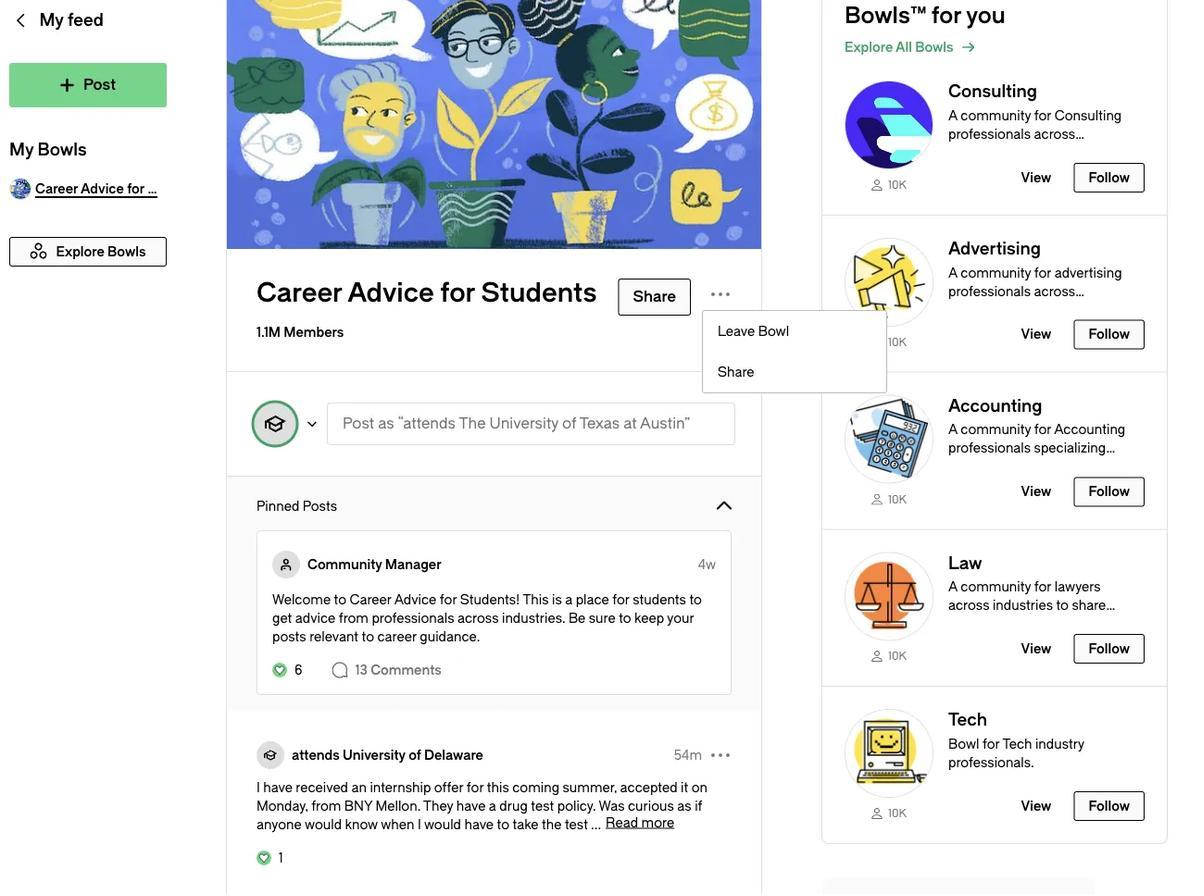 Task type: vqa. For each thing, say whether or not it's contained in the screenshot.
Sexual Orientation
no



Task type: locate. For each thing, give the bounding box(es) containing it.
5 10k link from the top
[[845, 806, 934, 821]]

welcome to career advice for students! this is a place for students to get advice from professionals across industries. be sure to keep your posts relevant to career guidance.
[[272, 592, 702, 645]]

for
[[932, 3, 961, 29], [1034, 108, 1051, 123], [1034, 265, 1051, 280], [440, 278, 475, 309], [1034, 580, 1051, 595], [440, 592, 457, 608], [612, 592, 630, 608], [983, 737, 1000, 752], [467, 780, 484, 796]]

attends university of delaware
[[292, 748, 483, 763]]

career down community manager
[[350, 592, 392, 608]]

1 vertical spatial toogle identity image
[[272, 551, 300, 579]]

2 community from the top
[[961, 265, 1031, 280]]

consulting a community for consulting professionals across companies
[[948, 82, 1122, 160]]

toogle identity image left attends
[[257, 742, 284, 770]]

4 10k link from the top
[[845, 649, 934, 664]]

menu
[[702, 310, 887, 394]]

a
[[948, 108, 957, 123], [948, 265, 957, 280], [948, 580, 957, 595]]

1 vertical spatial have
[[456, 799, 486, 814]]

mellon.
[[376, 799, 421, 814]]

1 a from the top
[[948, 108, 957, 123]]

a down the law
[[948, 580, 957, 595]]

i up monday,
[[257, 780, 260, 796]]

3 10k from the top
[[888, 493, 907, 506]]

1 vertical spatial bowls
[[37, 140, 87, 160]]

1 vertical spatial i
[[418, 817, 421, 833]]

for inside law a community for lawyers across industries to share experiences and compare notes
[[1034, 580, 1051, 595]]

3 image for bowl image from the top
[[845, 395, 934, 484]]

post as "attends the university of texas at austin"
[[343, 415, 690, 433]]

0 horizontal spatial test
[[531, 799, 554, 814]]

industries.
[[502, 611, 565, 626]]

1 horizontal spatial tech
[[1002, 737, 1032, 752]]

1 image for bowl image from the top
[[845, 81, 934, 169]]

2 10k link from the top
[[845, 334, 934, 350]]

1 horizontal spatial bowls
[[915, 39, 953, 55]]

my feed
[[39, 11, 104, 30]]

0 vertical spatial toogle identity image
[[253, 402, 297, 446]]

coming
[[512, 780, 559, 796]]

career up 1.1m members
[[257, 278, 342, 309]]

have
[[263, 780, 293, 796], [456, 799, 486, 814], [464, 817, 494, 833]]

professionals
[[948, 126, 1031, 142], [948, 284, 1031, 299], [372, 611, 454, 626]]

10k for accounting
[[888, 493, 907, 506]]

toogle identity image
[[253, 402, 297, 446], [272, 551, 300, 579], [257, 742, 284, 770]]

1 horizontal spatial bowl
[[948, 737, 979, 752]]

toogle identity image for i
[[257, 742, 284, 770]]

0 vertical spatial a
[[565, 592, 573, 608]]

1 vertical spatial a
[[948, 265, 957, 280]]

a down explore all bowls link
[[948, 108, 957, 123]]

community down explore all bowls link
[[961, 108, 1031, 123]]

toogle identity image up pinned
[[253, 402, 297, 446]]

from
[[339, 611, 369, 626], [311, 799, 341, 814]]

a for consulting
[[948, 108, 957, 123]]

0 vertical spatial a
[[948, 108, 957, 123]]

10k
[[888, 179, 907, 191], [888, 336, 907, 349], [888, 493, 907, 506], [888, 650, 907, 663], [888, 807, 907, 820]]

1 horizontal spatial my
[[39, 11, 64, 30]]

read
[[606, 815, 638, 831]]

0 horizontal spatial of
[[409, 748, 421, 763]]

10k link for consulting
[[845, 177, 934, 192]]

summer,
[[563, 780, 617, 796]]

1.1m members
[[257, 325, 344, 340]]

3 a from the top
[[948, 580, 957, 595]]

0 vertical spatial have
[[263, 780, 293, 796]]

toogle identity image up welcome
[[272, 551, 300, 579]]

for left you at the top right of page
[[932, 3, 961, 29]]

community
[[961, 108, 1031, 123], [961, 265, 1031, 280], [961, 580, 1031, 595]]

0 vertical spatial as
[[378, 415, 394, 433]]

1 horizontal spatial would
[[424, 817, 461, 833]]

members
[[284, 325, 344, 340]]

feed
[[67, 11, 104, 30]]

1 community from the top
[[961, 108, 1031, 123]]

a down advertising
[[948, 265, 957, 280]]

of left texas
[[562, 415, 576, 433]]

1 vertical spatial career
[[350, 592, 392, 608]]

to down drug
[[497, 817, 509, 833]]

a inside consulting a community for consulting professionals across companies
[[948, 108, 957, 123]]

bowls
[[915, 39, 953, 55], [37, 140, 87, 160]]

1 horizontal spatial career
[[350, 592, 392, 608]]

would down the received
[[305, 817, 342, 833]]

toogle identity image for welcome
[[272, 551, 300, 579]]

companies for advertising
[[948, 302, 1017, 317]]

career
[[257, 278, 342, 309], [350, 592, 392, 608]]

advertising a community for advertising professionals across companies
[[948, 239, 1122, 317]]

as inside i have received an internship offer for this coming summer, accepted it on monday, from bny mellon. they have a drug test policy. was curious as if anyone would know when i would have to take the test ...
[[677, 799, 692, 814]]

1 vertical spatial a
[[489, 799, 496, 814]]

students
[[481, 278, 597, 309]]

2 image for bowl image from the top
[[845, 238, 934, 327]]

a inside welcome to career advice for students! this is a place for students to get advice from professionals across industries. be sure to keep your posts relevant to career guidance.
[[565, 592, 573, 608]]

4 image for bowl image from the top
[[845, 552, 934, 641]]

10k link
[[845, 177, 934, 192], [845, 334, 934, 350], [845, 491, 934, 507], [845, 649, 934, 664], [845, 806, 934, 821]]

explore all bowls
[[845, 39, 953, 55]]

advertising
[[1055, 265, 1122, 280]]

1 vertical spatial professionals
[[948, 284, 1031, 299]]

a for advertising
[[948, 265, 957, 280]]

from inside i have received an internship offer for this coming summer, accepted it on monday, from bny mellon. they have a drug test policy. was curious as if anyone would know when i would have to take the test ...
[[311, 799, 341, 814]]

0 vertical spatial bowl
[[758, 324, 789, 339]]

2 vertical spatial a
[[948, 580, 957, 595]]

across inside consulting a community for consulting professionals across companies
[[1034, 126, 1075, 142]]

1 vertical spatial bowl
[[948, 737, 979, 752]]

across
[[1034, 126, 1075, 142], [1034, 284, 1075, 299], [948, 598, 990, 613], [458, 611, 499, 626]]

0 horizontal spatial as
[[378, 415, 394, 433]]

would down they at the left of the page
[[424, 817, 461, 833]]

professionals down advertising
[[948, 284, 1031, 299]]

leave
[[718, 324, 755, 339]]

1 vertical spatial from
[[311, 799, 341, 814]]

2 companies from the top
[[948, 302, 1017, 317]]

my feed link
[[9, 0, 167, 63]]

industries
[[993, 598, 1053, 613]]

a inside law a community for lawyers across industries to share experiences and compare notes
[[948, 580, 957, 595]]

explore
[[845, 39, 893, 55]]

5 image for bowl image from the top
[[845, 709, 934, 798]]

a right is
[[565, 592, 573, 608]]

career advice for students
[[257, 278, 597, 309]]

1 companies from the top
[[948, 145, 1017, 160]]

test down coming
[[531, 799, 554, 814]]

for up guidance.
[[440, 592, 457, 608]]

for left this
[[467, 780, 484, 796]]

policy.
[[557, 799, 596, 814]]

to left career
[[362, 629, 374, 645]]

2 vertical spatial professionals
[[372, 611, 454, 626]]

0 horizontal spatial would
[[305, 817, 342, 833]]

2 vertical spatial toogle identity image
[[257, 742, 284, 770]]

1 10k link from the top
[[845, 177, 934, 192]]

community down advertising
[[961, 265, 1031, 280]]

have down this
[[464, 817, 494, 833]]

0 vertical spatial of
[[562, 415, 576, 433]]

1 horizontal spatial i
[[418, 817, 421, 833]]

1 vertical spatial my
[[9, 140, 34, 160]]

test down policy.
[[565, 817, 588, 833]]

0 vertical spatial from
[[339, 611, 369, 626]]

community inside the advertising a community for advertising professionals across companies
[[961, 265, 1031, 280]]

community inside consulting a community for consulting professionals across companies
[[961, 108, 1031, 123]]

0 vertical spatial my
[[39, 11, 64, 30]]

0 horizontal spatial bowl
[[758, 324, 789, 339]]

4 10k from the top
[[888, 650, 907, 663]]

companies inside consulting a community for consulting professionals across companies
[[948, 145, 1017, 160]]

1 horizontal spatial a
[[565, 592, 573, 608]]

menu containing leave bowl
[[702, 310, 887, 394]]

to up the your
[[689, 592, 702, 608]]

community inside law a community for lawyers across industries to share experiences and compare notes
[[961, 580, 1031, 595]]

compare
[[1053, 617, 1109, 632]]

0 vertical spatial i
[[257, 780, 260, 796]]

bowl right leave
[[758, 324, 789, 339]]

1 vertical spatial test
[[565, 817, 588, 833]]

community up industries
[[961, 580, 1031, 595]]

image for bowl image
[[845, 81, 934, 169], [845, 238, 934, 327], [845, 395, 934, 484], [845, 552, 934, 641], [845, 709, 934, 798]]

my for my feed
[[39, 11, 64, 30]]

for left advertising
[[1034, 265, 1051, 280]]

as inside button
[[378, 415, 394, 433]]

from down the received
[[311, 799, 341, 814]]

was
[[599, 799, 625, 814]]

a inside the advertising a community for advertising professionals across companies
[[948, 265, 957, 280]]

post
[[343, 415, 374, 433]]

5 10k from the top
[[888, 807, 907, 820]]

1 horizontal spatial university
[[490, 415, 559, 433]]

3 community from the top
[[961, 580, 1031, 595]]

bowl inside menu item
[[758, 324, 789, 339]]

0 horizontal spatial university
[[343, 748, 406, 763]]

would
[[305, 817, 342, 833], [424, 817, 461, 833]]

1 vertical spatial advice
[[394, 592, 437, 608]]

companies
[[948, 145, 1017, 160], [948, 302, 1017, 317]]

0 horizontal spatial tech
[[948, 711, 987, 730]]

i right when
[[418, 817, 421, 833]]

companies inside the advertising a community for advertising professionals across companies
[[948, 302, 1017, 317]]

my
[[39, 11, 64, 30], [9, 140, 34, 160]]

54m link
[[674, 746, 702, 765]]

1 vertical spatial community
[[961, 265, 1031, 280]]

1 vertical spatial consulting
[[1055, 108, 1122, 123]]

...
[[591, 817, 601, 833]]

professionals inside the advertising a community for advertising professionals across companies
[[948, 284, 1031, 299]]

a inside i have received an internship offer for this coming summer, accepted it on monday, from bny mellon. they have a drug test policy. was curious as if anyone would know when i would have to take the test ...
[[489, 799, 496, 814]]

of inside button
[[562, 415, 576, 433]]

2 a from the top
[[948, 265, 957, 280]]

1 vertical spatial companies
[[948, 302, 1017, 317]]

bowl up the professionals.
[[948, 737, 979, 752]]

0 vertical spatial bowls
[[915, 39, 953, 55]]

for inside consulting a community for consulting professionals across companies
[[1034, 108, 1051, 123]]

1 vertical spatial university
[[343, 748, 406, 763]]

0 vertical spatial community
[[961, 108, 1031, 123]]

0 horizontal spatial a
[[489, 799, 496, 814]]

to inside law a community for lawyers across industries to share experiences and compare notes
[[1056, 598, 1069, 613]]

university up an
[[343, 748, 406, 763]]

bowls™
[[845, 3, 926, 29]]

bowl inside tech bowl for tech industry professionals.
[[948, 737, 979, 752]]

industry
[[1035, 737, 1084, 752]]

10k for law
[[888, 650, 907, 663]]

it
[[681, 780, 688, 796]]

for inside i have received an internship offer for this coming summer, accepted it on monday, from bny mellon. they have a drug test policy. was curious as if anyone would know when i would have to take the test ...
[[467, 780, 484, 796]]

you
[[966, 3, 1006, 29]]

professionals.
[[948, 755, 1034, 771]]

from up relevant
[[339, 611, 369, 626]]

across inside welcome to career advice for students! this is a place for students to get advice from professionals across industries. be sure to keep your posts relevant to career guidance.
[[458, 611, 499, 626]]

2 vertical spatial community
[[961, 580, 1031, 595]]

my bowls
[[9, 140, 87, 160]]

have down offer
[[456, 799, 486, 814]]

when
[[381, 817, 414, 833]]

university right the
[[490, 415, 559, 433]]

to right sure
[[619, 611, 631, 626]]

1 horizontal spatial as
[[677, 799, 692, 814]]

0 horizontal spatial consulting
[[948, 82, 1037, 101]]

pinned posts
[[257, 499, 337, 514]]

1 vertical spatial as
[[677, 799, 692, 814]]

from inside welcome to career advice for students! this is a place for students to get advice from professionals across industries. be sure to keep your posts relevant to career guidance.
[[339, 611, 369, 626]]

as left if
[[677, 799, 692, 814]]

a down this
[[489, 799, 496, 814]]

1 horizontal spatial of
[[562, 415, 576, 433]]

1 horizontal spatial consulting
[[1055, 108, 1122, 123]]

professionals down explore all bowls link
[[948, 126, 1031, 142]]

professionals up career
[[372, 611, 454, 626]]

for down explore all bowls link
[[1034, 108, 1051, 123]]

share menu item
[[703, 352, 886, 393]]

be
[[569, 611, 586, 626]]

of up internship
[[409, 748, 421, 763]]

professionals inside consulting a community for consulting professionals across companies
[[948, 126, 1031, 142]]

0 vertical spatial test
[[531, 799, 554, 814]]

manager
[[385, 557, 442, 572]]

to down "lawyers"
[[1056, 598, 1069, 613]]

1 10k from the top
[[888, 179, 907, 191]]

0 vertical spatial companies
[[948, 145, 1017, 160]]

of
[[562, 415, 576, 433], [409, 748, 421, 763]]

0 vertical spatial professionals
[[948, 126, 1031, 142]]

relevant
[[309, 629, 358, 645]]

across inside law a community for lawyers across industries to share experiences and compare notes
[[948, 598, 990, 613]]

companies for consulting
[[948, 145, 1017, 160]]

0 horizontal spatial my
[[9, 140, 34, 160]]

for up industries
[[1034, 580, 1051, 595]]

as right 'post' at top
[[378, 415, 394, 433]]

for up the professionals.
[[983, 737, 1000, 752]]

university
[[490, 415, 559, 433], [343, 748, 406, 763]]

keep
[[634, 611, 664, 626]]

have up monday,
[[263, 780, 293, 796]]

received
[[296, 780, 348, 796]]

0 vertical spatial career
[[257, 278, 342, 309]]

bowl
[[758, 324, 789, 339], [948, 737, 979, 752]]

0 vertical spatial university
[[490, 415, 559, 433]]

test
[[531, 799, 554, 814], [565, 817, 588, 833]]



Task type: describe. For each thing, give the bounding box(es) containing it.
if
[[695, 799, 702, 814]]

54m
[[674, 748, 702, 763]]

1 vertical spatial of
[[409, 748, 421, 763]]

"attends
[[398, 415, 456, 433]]

university inside button
[[490, 415, 559, 433]]

austin"
[[640, 415, 690, 433]]

community for law
[[961, 580, 1031, 595]]

2 would from the left
[[424, 817, 461, 833]]

across inside the advertising a community for advertising professionals across companies
[[1034, 284, 1075, 299]]

bowl for tech
[[948, 737, 979, 752]]

bowls™ for you
[[845, 3, 1006, 29]]

pinned
[[257, 499, 299, 514]]

notes
[[948, 635, 983, 650]]

post as "attends the university of texas at austin" button
[[327, 403, 735, 445]]

advice
[[295, 611, 336, 626]]

at
[[623, 415, 637, 433]]

they
[[423, 799, 453, 814]]

delaware
[[424, 748, 483, 763]]

1 vertical spatial tech
[[1002, 737, 1032, 752]]

my for my bowls
[[9, 140, 34, 160]]

drug
[[499, 799, 528, 814]]

0 horizontal spatial career
[[257, 278, 342, 309]]

get
[[272, 611, 292, 626]]

professionals for consulting
[[948, 126, 1031, 142]]

community
[[307, 557, 382, 572]]

advice inside welcome to career advice for students! this is a place for students to get advice from professionals across industries. be sure to keep your posts relevant to career guidance.
[[394, 592, 437, 608]]

leave bowl menu item
[[703, 311, 886, 352]]

is
[[552, 592, 562, 608]]

i have received an internship offer for this coming summer, accepted it on monday, from bny mellon. they have a drug test policy. was curious as if anyone would know when i would have to take the test ...
[[257, 780, 708, 833]]

a for law
[[948, 580, 957, 595]]

for inside the advertising a community for advertising professionals across companies
[[1034, 265, 1051, 280]]

community for advertising
[[961, 265, 1031, 280]]

more
[[641, 815, 674, 831]]

1 horizontal spatial test
[[565, 817, 588, 833]]

all
[[896, 39, 912, 55]]

posts
[[303, 499, 337, 514]]

law a community for lawyers across industries to share experiences and compare notes
[[948, 554, 1109, 650]]

explore all bowls link
[[845, 36, 1167, 58]]

bny
[[344, 799, 372, 814]]

10k link for tech
[[845, 806, 934, 821]]

share
[[718, 364, 754, 380]]

to up advice
[[334, 592, 346, 608]]

experiences
[[948, 617, 1024, 632]]

accounting
[[948, 396, 1042, 416]]

13 comments
[[355, 663, 442, 678]]

this
[[487, 780, 509, 796]]

students
[[633, 592, 686, 608]]

sure
[[589, 611, 616, 626]]

0 vertical spatial advice
[[347, 278, 434, 309]]

image for bowl image for accounting
[[845, 395, 934, 484]]

for left students
[[440, 278, 475, 309]]

image for bowl image for tech
[[845, 709, 934, 798]]

bowls inside explore all bowls link
[[915, 39, 953, 55]]

law
[[948, 554, 982, 573]]

2 10k from the top
[[888, 336, 907, 349]]

10k for tech
[[888, 807, 907, 820]]

0 vertical spatial consulting
[[948, 82, 1037, 101]]

offer
[[434, 780, 463, 796]]

attends
[[292, 748, 340, 763]]

for inside tech bowl for tech industry professionals.
[[983, 737, 1000, 752]]

anyone
[[257, 817, 302, 833]]

6
[[295, 663, 302, 678]]

place
[[576, 592, 609, 608]]

1.1m
[[257, 325, 281, 340]]

your
[[667, 611, 694, 626]]

0 horizontal spatial i
[[257, 780, 260, 796]]

welcome
[[272, 592, 331, 608]]

read more
[[606, 815, 674, 831]]

bowl for leave
[[758, 324, 789, 339]]

image for bowl image for law
[[845, 552, 934, 641]]

and
[[1027, 617, 1050, 632]]

share
[[1072, 598, 1106, 613]]

take
[[513, 817, 539, 833]]

13
[[355, 663, 368, 678]]

community for consulting
[[961, 108, 1031, 123]]

posts
[[272, 629, 306, 645]]

the
[[542, 817, 562, 833]]

1
[[279, 851, 283, 866]]

10k link for law
[[845, 649, 934, 664]]

0 vertical spatial tech
[[948, 711, 987, 730]]

the
[[459, 415, 486, 433]]

texas
[[580, 415, 620, 433]]

4w
[[698, 557, 716, 572]]

tech bowl for tech industry professionals.
[[948, 711, 1084, 771]]

students!
[[460, 592, 520, 608]]

an
[[351, 780, 367, 796]]

2 vertical spatial have
[[464, 817, 494, 833]]

read more button
[[606, 815, 674, 831]]

to inside i have received an internship offer for this coming summer, accepted it on monday, from bny mellon. they have a drug test policy. was curious as if anyone would know when i would have to take the test ...
[[497, 817, 509, 833]]

lawyers
[[1055, 580, 1101, 595]]

advertising
[[948, 239, 1041, 259]]

professionals for advertising
[[948, 284, 1031, 299]]

internship
[[370, 780, 431, 796]]

professionals inside welcome to career advice for students! this is a place for students to get advice from professionals across industries. be sure to keep your posts relevant to career guidance.
[[372, 611, 454, 626]]

0 horizontal spatial bowls
[[37, 140, 87, 160]]

10k link for advertising
[[845, 334, 934, 350]]

career inside welcome to career advice for students! this is a place for students to get advice from professionals across industries. be sure to keep your posts relevant to career guidance.
[[350, 592, 392, 608]]

curious
[[628, 799, 674, 814]]

guidance.
[[420, 629, 480, 645]]

1 would from the left
[[305, 817, 342, 833]]

image for bowl image for consulting
[[845, 81, 934, 169]]

10k for consulting
[[888, 179, 907, 191]]

know
[[345, 817, 378, 833]]

for up sure
[[612, 592, 630, 608]]

community manager
[[307, 557, 442, 572]]

accepted
[[620, 780, 678, 796]]

this
[[523, 592, 549, 608]]

comments
[[371, 663, 442, 678]]

leave bowl
[[718, 324, 789, 339]]

career
[[377, 629, 417, 645]]

3 10k link from the top
[[845, 491, 934, 507]]

on
[[692, 780, 708, 796]]

image for bowl image for advertising
[[845, 238, 934, 327]]



